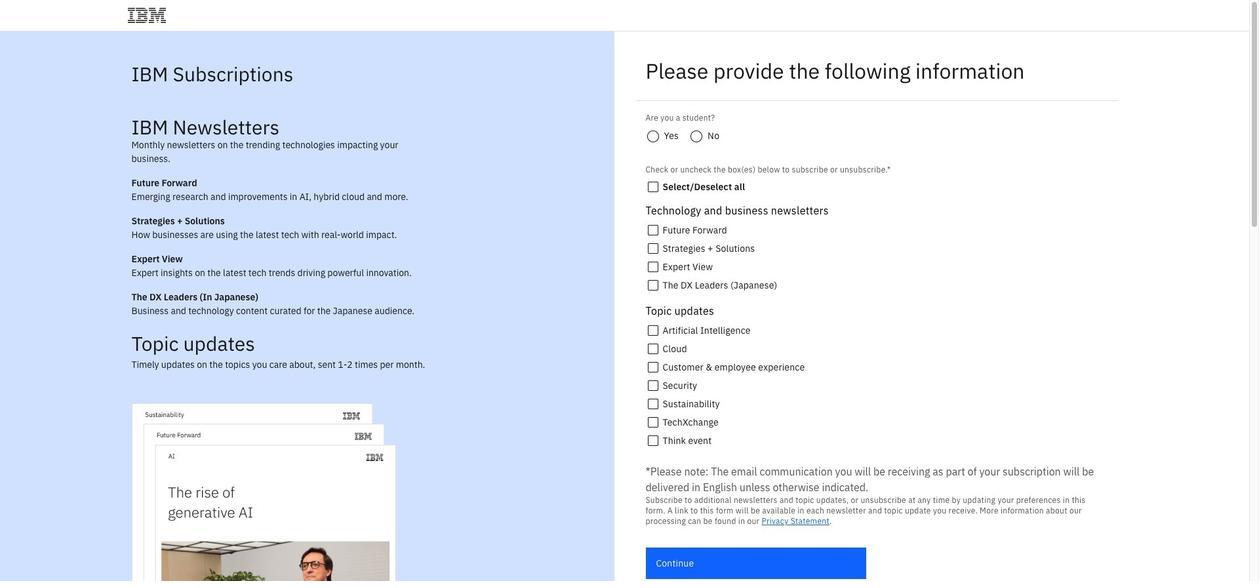 Task type: describe. For each thing, give the bounding box(es) containing it.
undefined image
[[132, 404, 396, 581]]



Task type: vqa. For each thing, say whether or not it's contained in the screenshot.
Your privacy choices "element"
no



Task type: locate. For each thing, give the bounding box(es) containing it.
tooltip
[[132, 115, 426, 581]]



